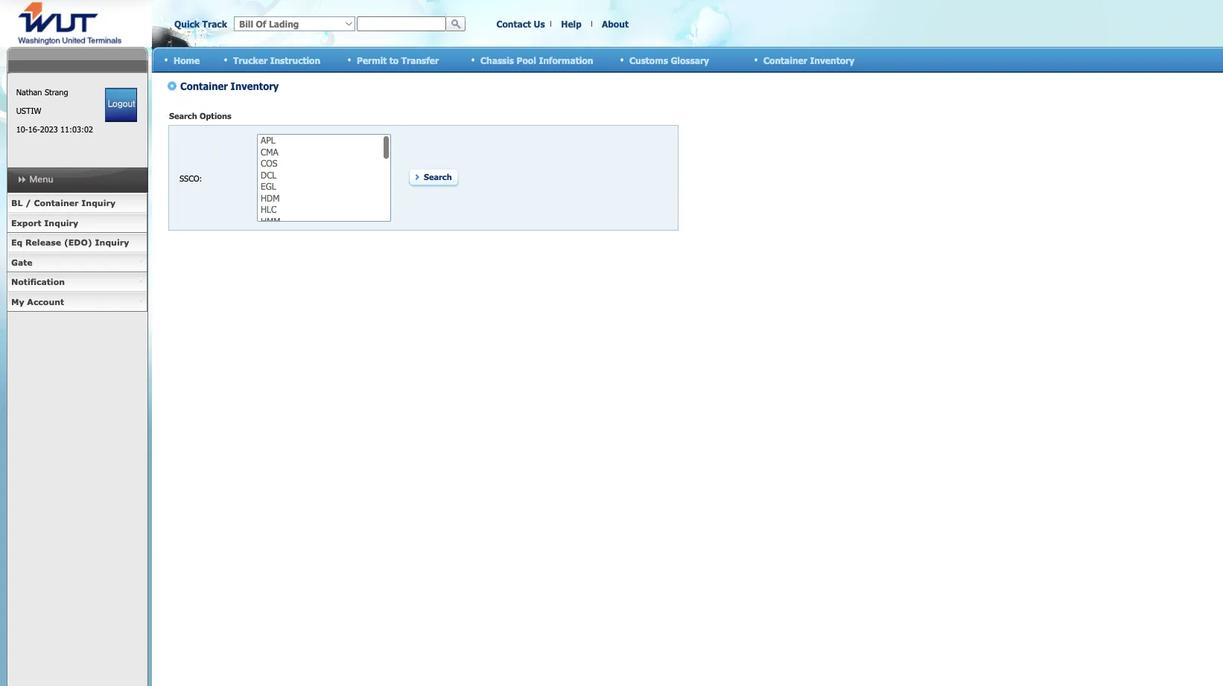 Task type: describe. For each thing, give the bounding box(es) containing it.
16-
[[28, 124, 40, 134]]

strang
[[45, 87, 68, 97]]

transfer
[[401, 55, 439, 65]]

trucker instruction
[[233, 55, 320, 65]]

bl / container inquiry
[[11, 198, 116, 208]]

about link
[[602, 18, 629, 29]]

glossary
[[671, 55, 709, 65]]

export inquiry
[[11, 218, 78, 228]]

11:03:02
[[60, 124, 93, 134]]

trucker
[[233, 55, 268, 65]]

chassis pool information
[[481, 55, 593, 65]]

account
[[27, 297, 64, 307]]

track
[[202, 18, 227, 29]]

quick track
[[174, 18, 227, 29]]

10-16-2023 11:03:02
[[16, 124, 93, 134]]

permit to transfer
[[357, 55, 439, 65]]

my
[[11, 297, 24, 307]]

inquiry for (edo)
[[95, 238, 129, 248]]

permit
[[357, 55, 387, 65]]

release
[[25, 238, 61, 248]]

instruction
[[270, 55, 320, 65]]

pool
[[517, 55, 536, 65]]

(edo)
[[64, 238, 92, 248]]

nathan
[[16, 87, 42, 97]]

about
[[602, 18, 629, 29]]

bl / container inquiry link
[[7, 194, 148, 213]]

ustiw
[[16, 106, 41, 116]]

2023
[[40, 124, 58, 134]]

/
[[25, 198, 31, 208]]

us
[[534, 18, 545, 29]]

export
[[11, 218, 41, 228]]

my account link
[[7, 292, 148, 312]]

nathan strang
[[16, 87, 68, 97]]

customs
[[630, 55, 668, 65]]

1 vertical spatial container
[[34, 198, 79, 208]]

information
[[539, 55, 593, 65]]

container inventory
[[764, 55, 855, 65]]

contact
[[496, 18, 531, 29]]



Task type: locate. For each thing, give the bounding box(es) containing it.
0 vertical spatial container
[[764, 55, 807, 65]]

gate link
[[7, 253, 148, 273]]

inquiry up the export inquiry link
[[81, 198, 116, 208]]

container up export inquiry
[[34, 198, 79, 208]]

container
[[764, 55, 807, 65], [34, 198, 79, 208]]

container left the inventory
[[764, 55, 807, 65]]

inquiry
[[81, 198, 116, 208], [44, 218, 78, 228], [95, 238, 129, 248]]

contact us
[[496, 18, 545, 29]]

eq
[[11, 238, 23, 248]]

export inquiry link
[[7, 213, 148, 233]]

help link
[[561, 18, 582, 29]]

quick
[[174, 18, 200, 29]]

None text field
[[357, 16, 446, 31]]

login image
[[105, 88, 137, 122]]

inquiry down bl / container inquiry
[[44, 218, 78, 228]]

chassis
[[481, 55, 514, 65]]

notification link
[[7, 273, 148, 292]]

0 vertical spatial inquiry
[[81, 198, 116, 208]]

help
[[561, 18, 582, 29]]

gate
[[11, 257, 32, 267]]

inquiry for container
[[81, 198, 116, 208]]

1 horizontal spatial container
[[764, 55, 807, 65]]

inquiry right the (edo) on the left of page
[[95, 238, 129, 248]]

inventory
[[810, 55, 855, 65]]

my account
[[11, 297, 64, 307]]

to
[[389, 55, 399, 65]]

home
[[174, 55, 200, 65]]

0 horizontal spatial container
[[34, 198, 79, 208]]

eq release (edo) inquiry link
[[7, 233, 148, 253]]

10-
[[16, 124, 28, 134]]

notification
[[11, 277, 65, 287]]

bl
[[11, 198, 23, 208]]

eq release (edo) inquiry
[[11, 238, 129, 248]]

contact us link
[[496, 18, 545, 29]]

2 vertical spatial inquiry
[[95, 238, 129, 248]]

1 vertical spatial inquiry
[[44, 218, 78, 228]]

customs glossary
[[630, 55, 709, 65]]



Task type: vqa. For each thing, say whether or not it's contained in the screenshot.
10-05-2023 10:09:33
no



